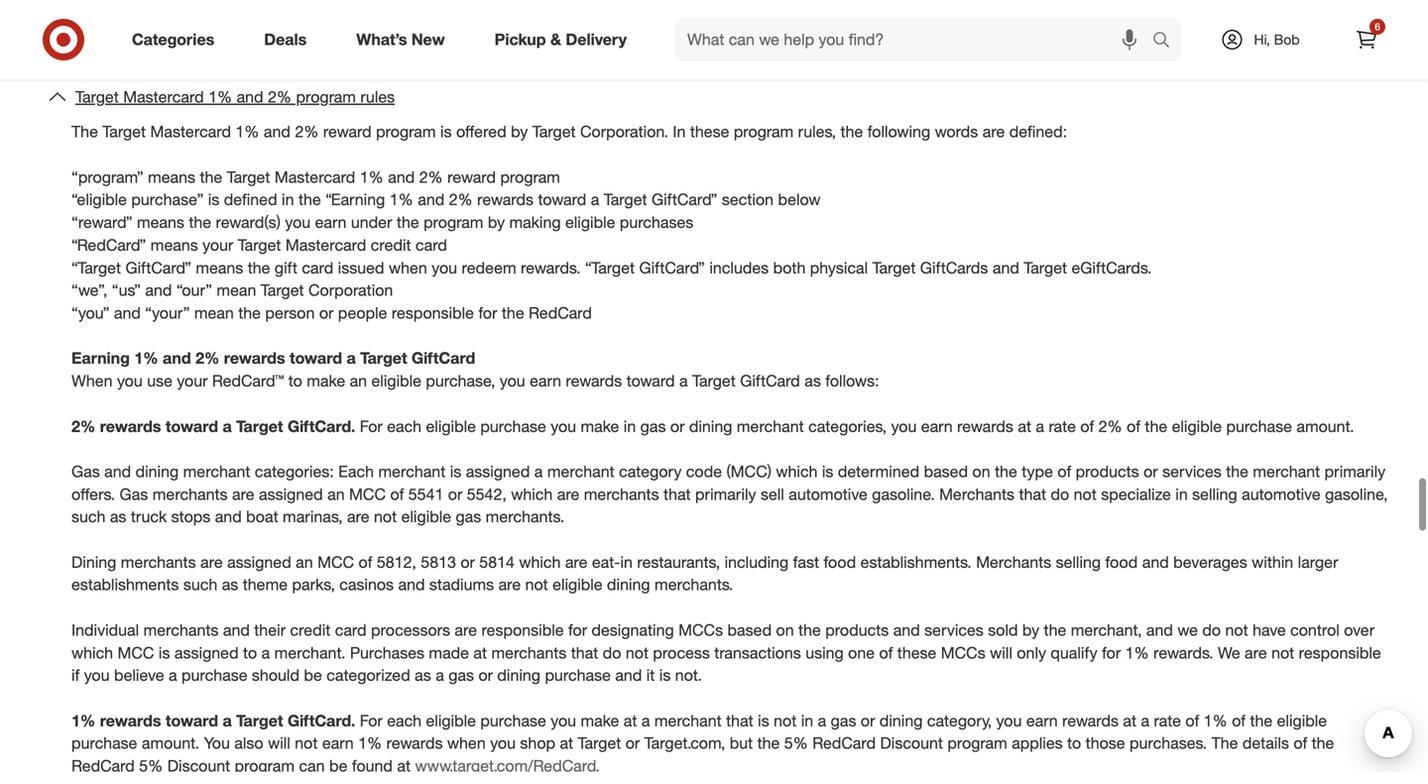 Task type: vqa. For each thing, say whether or not it's contained in the screenshot.
2
no



Task type: describe. For each thing, give the bounding box(es) containing it.
not up the can
[[295, 734, 318, 754]]

mastercard down 'target mastercard 1% and 2% program rules'
[[150, 122, 231, 142]]

dining up code
[[689, 417, 733, 436]]

eligible inside dining merchants are assigned an mcc of 5812, 5813 or 5814 which are eat-in restaurants, including fast food establishments. merchants selling food and beverages within larger establishments such as theme parks, casinos and stadiums are not eligible dining merchants.
[[553, 576, 603, 595]]

and down 5812,
[[398, 576, 425, 595]]

offered
[[456, 122, 507, 142]]

mastercard up "earning
[[275, 168, 355, 187]]

merchants. inside gas and dining merchant categories: each merchant is assigned a merchant category code (mcc) which is determined based on the type of products or services the merchant primarily offers. gas merchants are assigned an mcc of 5541 or 5542, which are merchants that primarily sell automotive gasoline. merchants that do not specialize in selling automotive gasoline, such as truck stops and boat marinas, are not eligible gas merchants.
[[486, 508, 565, 527]]

redcard™
[[212, 372, 284, 391]]

merchants up shop
[[492, 644, 567, 663]]

2% rewards toward a target giftcard. for each eligible purchase you make in gas or dining merchant categories, you earn rewards at a rate of 2% of the eligible purchase amount.
[[71, 417, 1355, 436]]

credit inside "program" means the target mastercard 1% and 2% reward program "eligible purchase" is defined in the "earning 1% and 2% rewards toward a target giftcard" section below "reward" means the reward(s) you earn under the program by making eligible purchases "redcard" means your target mastercard credit card "target giftcard" means the gift card issued when you redeem rewards. "target giftcard" includes both physical target giftcards and target egiftcards. "we", "us" and "our" mean target corporation "you" and "your" mean the person or people responsible for the redcard
[[371, 236, 411, 255]]

1 horizontal spatial responsible
[[482, 621, 564, 640]]

6 link
[[1345, 18, 1389, 62]]

are down stops
[[200, 553, 223, 572]]

2 horizontal spatial card
[[416, 236, 447, 255]]

which inside individual merchants and their credit card processors are responsible for designating mccs based on the products and services sold by the merchant, and we do not have control over which mcc is assigned to a merchant. purchases made at merchants that do not process transactions using one of these mccs will only qualify for 1% rewards. we are not responsible if you believe a purchase should be categorized as a gas or dining purchase and it is not.
[[71, 644, 113, 663]]

mcc inside dining merchants are assigned an mcc of 5812, 5813 or 5814 which are eat-in restaurants, including fast food establishments. merchants selling food and beverages within larger establishments such as theme parks, casinos and stadiums are not eligible dining merchants.
[[318, 553, 354, 572]]

the left "person"
[[238, 304, 261, 323]]

https://www.fns.usda.gov/cnpp/usda-food-plans-cost-food-reports-monthly-reports link
[[237, 17, 832, 37]]

giftcards
[[920, 258, 989, 278]]

to inside earning 1% and 2% rewards toward a target giftcard when you use your redcard™ to make an eligible purchase, you earn rewards toward a target giftcard as follows:
[[288, 372, 302, 391]]

assigned inside individual merchants and their credit card processors are responsible for designating mccs based on the products and services sold by the merchant, and we do not have control over which mcc is assigned to a merchant. purchases made at merchants that do not process transactions using one of these mccs will only qualify for 1% rewards. we are not responsible if you believe a purchase should be categorized as a gas or dining purchase and it is not.
[[175, 644, 239, 663]]

0 vertical spatial discount
[[881, 734, 943, 754]]

merchants inside dining merchants are assigned an mcc of 5812, 5813 or 5814 which are eat-in restaurants, including fast food establishments. merchants selling food and beverages within larger establishments such as theme parks, casinos and stadiums are not eligible dining merchants.
[[976, 553, 1052, 572]]

the target mastercard 1% and 2% reward program is offered by target corporation. in these program rules, the following words are defined:
[[71, 122, 1068, 142]]

(mcc)
[[727, 462, 772, 482]]

program left rules,
[[734, 122, 794, 142]]

depend
[[1093, 17, 1148, 37]]

casinos
[[340, 576, 394, 595]]

it
[[647, 666, 655, 686]]

earn inside earning 1% and 2% rewards toward a target giftcard when you use your redcard™ to make an eligible purchase, you earn rewards toward a target giftcard as follows:
[[530, 372, 562, 391]]

0 horizontal spatial these
[[690, 122, 730, 142]]

program down category,
[[948, 734, 1008, 754]]

rules,
[[798, 122, 836, 142]]

their
[[254, 621, 286, 640]]

egiftcards.
[[1072, 258, 1152, 278]]

official
[[392, 0, 440, 14]]

and up under
[[388, 168, 415, 187]]

based inside the $675 annual savings based on the may 2021 official usda food plan average costs for a family of 4 (2 adults, children aged 6-8 and 9-11) with a moderate cost plan estimated spending of $1128.20 per month
[[219, 0, 264, 14]]

larger
[[1298, 553, 1339, 572]]

"your"
[[145, 304, 190, 323]]

make inside for each eligible purchase you make at a merchant that is not in a gas or dining category, you earn rewards at a rate of 1% of the eligible purchase amount. you also will not earn 1% rewards when you shop at target or target.com, but the 5% redcard discount program applies to those purchases. the details of the redcard 5% discount program can be found at
[[581, 712, 619, 731]]

target down redcard™
[[236, 417, 283, 436]]

are down each
[[347, 508, 370, 527]]

target inside for each eligible purchase you make at a merchant that is not in a gas or dining category, you earn rewards at a rate of 1% of the eligible purchase amount. you also will not earn 1% rewards when you shop at target or target.com, but the 5% redcard discount program applies to those purchases. the details of the redcard 5% discount program can be found at
[[578, 734, 621, 754]]

the down redeem
[[502, 304, 524, 323]]

earn inside "program" means the target mastercard 1% and 2% reward program "eligible purchase" is defined in the "earning 1% and 2% rewards toward a target giftcard" section below "reward" means the reward(s) you earn under the program by making eligible purchases "redcard" means your target mastercard credit card "target giftcard" means the gift card issued when you redeem rewards. "target giftcard" includes both physical target giftcards and target egiftcards. "we", "us" and "our" mean target corporation "you" and "your" mean the person or people responsible for the redcard
[[315, 213, 347, 232]]

redcard down children
[[841, 17, 904, 37]]

&
[[551, 30, 562, 49]]

gas inside for each eligible purchase you make at a merchant that is not in a gas or dining category, you earn rewards at a rate of 1% of the eligible purchase amount. you also will not earn 1% rewards when you shop at target or target.com, but the 5% redcard discount program applies to those purchases. the details of the redcard 5% discount program can be found at
[[831, 712, 857, 731]]

2 food from the left
[[1106, 553, 1138, 572]]

1 food from the left
[[824, 553, 856, 572]]

the left gift
[[248, 258, 270, 278]]

reloadable
[[600, 40, 680, 59]]

0 horizontal spatial discount
[[167, 757, 230, 773]]

the inside . redcard savings may vary and will depend on actual purchases made with the redcard. redcard purchases are subject to available credit. redcard reloadable purchases are subject to available funds.
[[71, 40, 94, 59]]

use
[[147, 372, 173, 391]]

target down people
[[360, 349, 407, 368]]

"you"
[[71, 304, 110, 323]]

one
[[848, 644, 875, 663]]

target down reward(s)
[[238, 236, 281, 255]]

"redcard"
[[71, 236, 146, 255]]

dining inside for each eligible purchase you make at a merchant that is not in a gas or dining category, you earn rewards at a rate of 1% of the eligible purchase amount. you also will not earn 1% rewards when you shop at target or target.com, but the 5% redcard discount program applies to those purchases. the details of the redcard 5% discount program can be found at
[[880, 712, 923, 731]]

credit.
[[483, 40, 528, 59]]

offers.
[[71, 485, 115, 504]]

are down stadiums
[[455, 621, 477, 640]]

gasoline.
[[872, 485, 935, 504]]

also
[[234, 734, 264, 754]]

1 vertical spatial primarily
[[696, 485, 757, 504]]

1 vertical spatial make
[[581, 417, 619, 436]]

1 vertical spatial giftcard
[[740, 372, 800, 391]]

0 horizontal spatial gas
[[71, 462, 100, 482]]

merchants up stops
[[153, 485, 228, 504]]

actual
[[1174, 17, 1217, 37]]

restaurants,
[[637, 553, 720, 572]]

target up 2% rewards toward a target giftcard. for each eligible purchase you make in gas or dining merchant categories, you earn rewards at a rate of 2% of the eligible purchase amount.
[[693, 372, 736, 391]]

the right but
[[758, 734, 780, 754]]

the right rules,
[[841, 122, 863, 142]]

are down 5814
[[499, 576, 521, 595]]

section
[[722, 190, 774, 210]]

pickup
[[495, 30, 546, 49]]

are right "words"
[[983, 122, 1005, 142]]

or inside dining merchants are assigned an mcc of 5812, 5813 or 5814 which are eat-in restaurants, including fast food establishments. merchants selling food and beverages within larger establishments such as theme parks, casinos and stadiums are not eligible dining merchants.
[[461, 553, 475, 572]]

0 vertical spatial 5%
[[785, 734, 808, 754]]

1% up "earning
[[360, 168, 384, 187]]

1 automotive from the left
[[789, 485, 868, 504]]

for inside "program" means the target mastercard 1% and 2% reward program "eligible purchase" is defined in the "earning 1% and 2% rewards toward a target giftcard" section below "reward" means the reward(s) you earn under the program by making eligible purchases "redcard" means your target mastercard credit card "target giftcard" means the gift card issued when you redeem rewards. "target giftcard" includes both physical target giftcards and target egiftcards. "we", "us" and "our" mean target corporation "you" and "your" mean the person or people responsible for the redcard
[[479, 304, 497, 323]]

or right 5541
[[448, 485, 463, 504]]

make inside earning 1% and 2% rewards toward a target giftcard when you use your redcard™ to make an eligible purchase, you earn rewards toward a target giftcard as follows:
[[307, 372, 345, 391]]

target.com,
[[645, 734, 726, 754]]

not up 'we'
[[1226, 621, 1249, 640]]

a inside gas and dining merchant categories: each merchant is assigned a merchant category code (mcc) which is determined based on the type of products or services the merchant primarily offers. gas merchants are assigned an mcc of 5541 or 5542, which are merchants that primarily sell automotive gasoline. merchants that do not specialize in selling automotive gasoline, such as truck stops and boat marinas, are not eligible gas merchants.
[[535, 462, 543, 482]]

the inside the $675 annual savings based on the may 2021 official usda food plan average costs for a family of 4 (2 adults, children aged 6-8 and 9-11) with a moderate cost plan estimated spending of $1128.20 per month
[[290, 0, 313, 14]]

1 available from the left
[[417, 40, 479, 59]]

on inside the $675 annual savings based on the may 2021 official usda food plan average costs for a family of 4 (2 adults, children aged 6-8 and 9-11) with a moderate cost plan estimated spending of $1128.20 per month
[[268, 0, 286, 14]]

gasoline,
[[1326, 485, 1388, 504]]

spending
[[1321, 0, 1387, 14]]

5813
[[421, 553, 456, 572]]

establishments
[[71, 576, 179, 595]]

and inside the $675 annual savings based on the may 2021 official usda food plan average costs for a family of 4 (2 adults, children aged 6-8 and 9-11) with a moderate cost plan estimated spending of $1128.20 per month
[[984, 0, 1011, 14]]

merchants inside dining merchants are assigned an mcc of 5812, 5813 or 5814 which are eat-in restaurants, including fast food establishments. merchants selling food and beverages within larger establishments such as theme parks, casinos and stadiums are not eligible dining merchants.
[[121, 553, 196, 572]]

monthly-
[[718, 17, 781, 37]]

and up the "your"
[[145, 281, 172, 300]]

or up 'category'
[[671, 417, 685, 436]]

dining merchants are assigned an mcc of 5812, 5813 or 5814 which are eat-in restaurants, including fast food establishments. merchants selling food and beverages within larger establishments such as theme parks, casinos and stadiums are not eligible dining merchants.
[[71, 553, 1339, 595]]

eligible inside earning 1% and 2% rewards toward a target giftcard when you use your redcard™ to make an eligible purchase, you earn rewards toward a target giftcard as follows:
[[372, 372, 422, 391]]

$675
[[71, 0, 106, 14]]

rewards. inside "program" means the target mastercard 1% and 2% reward program "eligible purchase" is defined in the "earning 1% and 2% rewards toward a target giftcard" section below "reward" means the reward(s) you earn under the program by making eligible purchases "redcard" means your target mastercard credit card "target giftcard" means the gift card issued when you redeem rewards. "target giftcard" includes both physical target giftcards and target egiftcards. "we", "us" and "our" mean target corporation "you" and "your" mean the person or people responsible for the redcard
[[521, 258, 581, 278]]

the up purchase"
[[200, 168, 222, 187]]

target left 'egiftcards.'
[[1024, 258, 1068, 278]]

0 vertical spatial the
[[71, 122, 98, 142]]

assigned inside dining merchants are assigned an mcc of 5812, 5813 or 5814 which are eat-in restaurants, including fast food establishments. merchants selling food and beverages within larger establishments such as theme parks, casinos and stadiums are not eligible dining merchants.
[[227, 553, 291, 572]]

gas inside gas and dining merchant categories: each merchant is assigned a merchant category code (mcc) which is determined based on the type of products or services the merchant primarily offers. gas merchants are assigned an mcc of 5541 or 5542, which are merchants that primarily sell automotive gasoline. merchants that do not specialize in selling automotive gasoline, such as truck stops and boat marinas, are not eligible gas merchants.
[[456, 508, 481, 527]]

vary
[[1001, 17, 1030, 37]]

1 vertical spatial mccs
[[941, 644, 986, 663]]

categories link
[[115, 18, 239, 62]]

0 vertical spatial mean
[[217, 281, 256, 300]]

individual
[[71, 621, 139, 640]]

1% down if
[[71, 712, 95, 731]]

funds.
[[930, 40, 973, 59]]

amount. for 2% rewards toward a target giftcard. for each eligible purchase you make in gas or dining merchant categories, you earn rewards at a rate of 2% of the eligible purchase amount.
[[1297, 417, 1355, 436]]

bob
[[1275, 31, 1300, 48]]

as inside earning 1% and 2% rewards toward a target giftcard when you use your redcard™ to make an eligible purchase, you earn rewards toward a target giftcard as follows:
[[805, 372, 821, 391]]

rate for 2%
[[1049, 417, 1076, 436]]

1 vertical spatial do
[[1203, 621, 1221, 640]]

earning
[[71, 349, 130, 368]]

average
[[568, 0, 624, 14]]

sold
[[988, 621, 1018, 640]]

by inside "program" means the target mastercard 1% and 2% reward program "eligible purchase" is defined in the "earning 1% and 2% rewards toward a target giftcard" section below "reward" means the reward(s) you earn under the program by making eligible purchases "redcard" means your target mastercard credit card "target giftcard" means the gift card issued when you redeem rewards. "target giftcard" includes both physical target giftcards and target egiftcards. "we", "us" and "our" mean target corporation "you" and "your" mean the person or people responsible for the redcard
[[488, 213, 505, 232]]

target down gift
[[261, 281, 304, 300]]

control
[[1291, 621, 1340, 640]]

to inside individual merchants and their credit card processors are responsible for designating mccs based on the products and services sold by the merchant, and we do not have control over which mcc is assigned to a merchant. purchases made at merchants that do not process transactions using one of these mccs will only qualify for 1% rewards. we are not responsible if you believe a purchase should be categorized as a gas or dining purchase and it is not.
[[243, 644, 257, 663]]

and left 'we' at the bottom right
[[1147, 621, 1174, 640]]

and down 'target mastercard 1% and 2% program rules'
[[264, 122, 291, 142]]

a inside "program" means the target mastercard 1% and 2% reward program "eligible purchase" is defined in the "earning 1% and 2% rewards toward a target giftcard" section below "reward" means the reward(s) you earn under the program by making eligible purchases "redcard" means your target mastercard credit card "target giftcard" means the gift card issued when you redeem rewards. "target giftcard" includes both physical target giftcards and target egiftcards. "we", "us" and "our" mean target corporation "you" and "your" mean the person or people responsible for the redcard
[[591, 190, 600, 210]]

target mastercard 1% and 2% program rules
[[75, 88, 395, 107]]

target right physical
[[873, 258, 916, 278]]

of inside dining merchants are assigned an mcc of 5812, 5813 or 5814 which are eat-in restaurants, including fast food establishments. merchants selling food and beverages within larger establishments such as theme parks, casinos and stadiums are not eligible dining merchants.
[[359, 553, 372, 572]]

the inside for each eligible purchase you make at a merchant that is not in a gas or dining category, you earn rewards at a rate of 1% of the eligible purchase amount. you also will not earn 1% rewards when you shop at target or target.com, but the 5% redcard discount program applies to those purchases. the details of the redcard 5% discount program can be found at
[[1212, 734, 1239, 754]]

that inside individual merchants and their credit card processors are responsible for designating mccs based on the products and services sold by the merchant, and we do not have control over which mcc is assigned to a merchant. purchases made at merchants that do not process transactions using one of these mccs will only qualify for 1% rewards. we are not responsible if you believe a purchase should be categorized as a gas or dining purchase and it is not.
[[571, 644, 599, 663]]

"program"
[[71, 168, 144, 187]]

can
[[299, 757, 325, 773]]

purchases down estimated on the top of the page
[[1222, 17, 1296, 37]]

we
[[1218, 644, 1241, 663]]

code
[[686, 462, 722, 482]]

6
[[1375, 20, 1381, 33]]

giftcard" up ""us""
[[125, 258, 191, 278]]

merchants inside gas and dining merchant categories: each merchant is assigned a merchant category code (mcc) which is determined based on the type of products or services the merchant primarily offers. gas merchants are assigned an mcc of 5541 or 5542, which are merchants that primarily sell automotive gasoline. merchants that do not specialize in selling automotive gasoline, such as truck stops and boat marinas, are not eligible gas merchants.
[[940, 485, 1015, 504]]

each inside for each eligible purchase you make at a merchant that is not in a gas or dining category, you earn rewards at a rate of 1% of the eligible purchase amount. you also will not earn 1% rewards when you shop at target or target.com, but the 5% redcard discount program applies to those purchases. the details of the redcard 5% discount program can be found at
[[387, 712, 422, 731]]

9-
[[1015, 0, 1030, 14]]

rewards. inside individual merchants and their credit card processors are responsible for designating mccs based on the products and services sold by the merchant, and we do not have control over which mcc is assigned to a merchant. purchases made at merchants that do not process transactions using one of these mccs will only qualify for 1% rewards. we are not responsible if you believe a purchase should be categorized as a gas or dining purchase and it is not.
[[1154, 644, 1214, 663]]

reports-
[[660, 17, 718, 37]]

children
[[854, 0, 911, 14]]

sell
[[761, 485, 785, 504]]

these inside individual merchants and their credit card processors are responsible for designating mccs based on the products and services sold by the merchant, and we do not have control over which mcc is assigned to a merchant. purchases made at merchants that do not process transactions using one of these mccs will only qualify for 1% rewards. we are not responsible if you believe a purchase should be categorized as a gas or dining purchase and it is not.
[[898, 644, 937, 663]]

and up offers.
[[104, 462, 131, 482]]

target left corporation.
[[533, 122, 576, 142]]

boat
[[246, 508, 278, 527]]

2 subject from the left
[[789, 40, 841, 59]]

"we",
[[71, 281, 108, 300]]

purchases up 'target mastercard 1% and 2% program rules'
[[237, 40, 311, 59]]

1 vertical spatial 5%
[[139, 757, 163, 773]]

redcard down plans-
[[532, 40, 595, 59]]

includes
[[710, 258, 769, 278]]

to inside for each eligible purchase you make at a merchant that is not in a gas or dining category, you earn rewards at a rate of 1% of the eligible purchase amount. you also will not earn 1% rewards when you shop at target or target.com, but the 5% redcard discount program applies to those purchases. the details of the redcard 5% discount program can be found at
[[1068, 734, 1082, 754]]

credit inside individual merchants and their credit card processors are responsible for designating mccs based on the products and services sold by the merchant, and we do not have control over which mcc is assigned to a merchant. purchases made at merchants that do not process transactions using one of these mccs will only qualify for 1% rewards. we are not responsible if you believe a purchase should be categorized as a gas or dining purchase and it is not.
[[290, 621, 331, 640]]

as inside dining merchants are assigned an mcc of 5812, 5813 or 5814 which are eat-in restaurants, including fast food establishments. merchants selling food and beverages within larger establishments such as theme parks, casinos and stadiums are not eligible dining merchants.
[[222, 576, 238, 595]]

earn up the can
[[322, 734, 354, 754]]

for left designating
[[568, 621, 587, 640]]

responsible inside "program" means the target mastercard 1% and 2% reward program "eligible purchase" is defined in the "earning 1% and 2% rewards toward a target giftcard" section below "reward" means the reward(s) you earn under the program by making eligible purchases "redcard" means your target mastercard credit card "target giftcard" means the gift card issued when you redeem rewards. "target giftcard" includes both physical target giftcards and target egiftcards. "we", "us" and "our" mean target corporation "you" and "your" mean the person or people responsible for the redcard
[[392, 304, 474, 323]]

by inside individual merchants and their credit card processors are responsible for designating mccs based on the products and services sold by the merchant, and we do not have control over which mcc is assigned to a merchant. purchases made at merchants that do not process transactions using one of these mccs will only qualify for 1% rewards. we are not responsible if you believe a purchase should be categorized as a gas or dining purchase and it is not.
[[1023, 621, 1040, 640]]

the up the qualify
[[1044, 621, 1067, 640]]

2% inside dropdown button
[[268, 88, 292, 107]]

to down https://www.fns.usda.gov/cnpp/usda-
[[399, 40, 413, 59]]

only
[[1017, 644, 1047, 663]]

for inside the $675 annual savings based on the may 2021 official usda food plan average costs for a family of 4 (2 adults, children aged 6-8 and 9-11) with a moderate cost plan estimated spending of $1128.20 per month
[[672, 0, 691, 14]]

services inside gas and dining merchant categories: each merchant is assigned a merchant category code (mcc) which is determined based on the type of products or services the merchant primarily offers. gas merchants are assigned an mcc of 5541 or 5542, which are merchants that primarily sell automotive gasoline. merchants that do not specialize in selling automotive gasoline, such as truck stops and boat marinas, are not eligible gas merchants.
[[1163, 462, 1222, 482]]

over
[[1345, 621, 1375, 640]]

new
[[412, 30, 445, 49]]

including
[[725, 553, 789, 572]]

gas and dining merchant categories: each merchant is assigned a merchant category code (mcc) which is determined based on the type of products or services the merchant primarily offers. gas merchants are assigned an mcc of 5541 or 5542, which are merchants that primarily sell automotive gasoline. merchants that do not specialize in selling automotive gasoline, such as truck stops and boat marinas, are not eligible gas merchants.
[[71, 462, 1388, 527]]

assigned down categories:
[[259, 485, 323, 504]]

1 vertical spatial gas
[[120, 485, 148, 504]]

1% up 'found'
[[358, 734, 382, 754]]

5814
[[479, 553, 515, 572]]

the left "earning
[[299, 190, 321, 210]]

and inside . redcard savings may vary and will depend on actual purchases made with the redcard. redcard purchases are subject to available credit. redcard reloadable purchases are subject to available funds.
[[1035, 17, 1061, 37]]

giftcard. for 1% rewards toward a target giftcard.
[[288, 712, 355, 731]]

merchants. inside dining merchants are assigned an mcc of 5812, 5813 or 5814 which are eat-in restaurants, including fast food establishments. merchants selling food and beverages within larger establishments such as theme parks, casinos and stadiums are not eligible dining merchants.
[[655, 576, 734, 595]]

is left offered
[[440, 122, 452, 142]]

giftcard" left includes at the top
[[639, 258, 705, 278]]

that down 'category'
[[664, 485, 691, 504]]

following
[[868, 122, 931, 142]]

reward(s)
[[216, 213, 281, 232]]

the left type
[[995, 462, 1018, 482]]

2 vertical spatial responsible
[[1299, 644, 1382, 663]]

and down establishments.
[[894, 621, 920, 640]]

mcc inside individual merchants and their credit card processors are responsible for designating mccs based on the products and services sold by the merchant, and we do not have control over which mcc is assigned to a merchant. purchases made at merchants that do not process transactions using one of these mccs will only qualify for 1% rewards. we are not responsible if you believe a purchase should be categorized as a gas or dining purchase and it is not.
[[118, 644, 154, 663]]

the right under
[[397, 213, 419, 232]]

what's new
[[356, 30, 445, 49]]

merchant up 5541
[[378, 462, 446, 482]]

that down type
[[1019, 485, 1047, 504]]

purchases inside "program" means the target mastercard 1% and 2% reward program "eligible purchase" is defined in the "earning 1% and 2% rewards toward a target giftcard" section below "reward" means the reward(s) you earn under the program by making eligible purchases "redcard" means your target mastercard credit card "target giftcard" means the gift card issued when you redeem rewards. "target giftcard" includes both physical target giftcards and target egiftcards. "we", "us" and "our" mean target corporation "you" and "your" mean the person or people responsible for the redcard
[[620, 213, 694, 232]]

if
[[71, 666, 80, 686]]

the down purchase"
[[189, 213, 211, 232]]

merchant up (mcc)
[[737, 417, 804, 436]]

are down have
[[1245, 644, 1268, 663]]

are right "deals"
[[316, 40, 338, 59]]

when inside for each eligible purchase you make at a merchant that is not in a gas or dining category, you earn rewards at a rate of 1% of the eligible purchase amount. you also will not earn 1% rewards when you shop at target or target.com, but the 5% redcard discount program applies to those purchases. the details of the redcard 5% discount program can be found at
[[447, 734, 486, 754]]

target down corporation.
[[604, 190, 647, 210]]

1% inside individual merchants and their credit card processors are responsible for designating mccs based on the products and services sold by the merchant, and we do not have control over which mcc is assigned to a merchant. purchases made at merchants that do not process transactions using one of these mccs will only qualify for 1% rewards. we are not responsible if you believe a purchase should be categorized as a gas or dining purchase and it is not.
[[1126, 644, 1150, 663]]

target up also
[[236, 712, 283, 731]]

purchases.
[[1130, 734, 1208, 754]]

is right it at the left bottom of page
[[660, 666, 671, 686]]

and right "earning
[[418, 190, 445, 210]]

program up making
[[500, 168, 560, 187]]

stops
[[171, 508, 211, 527]]

an inside dining merchants are assigned an mcc of 5812, 5813 or 5814 which are eat-in restaurants, including fast food establishments. merchants selling food and beverages within larger establishments such as theme parks, casinos and stadiums are not eligible dining merchants.
[[296, 553, 313, 572]]

be inside for each eligible purchase you make at a merchant that is not in a gas or dining category, you earn rewards at a rate of 1% of the eligible purchase amount. you also will not earn 1% rewards when you shop at target or target.com, but the 5% redcard discount program applies to those purchases. the details of the redcard 5% discount program can be found at
[[329, 757, 348, 773]]

at inside individual merchants and their credit card processors are responsible for designating mccs based on the products and services sold by the merchant, and we do not have control over which mcc is assigned to a merchant. purchases made at merchants that do not process transactions using one of these mccs will only qualify for 1% rewards. we are not responsible if you believe a purchase should be categorized as a gas or dining purchase and it is not.
[[474, 644, 487, 663]]

plans-
[[541, 17, 585, 37]]

which inside dining merchants are assigned an mcc of 5812, 5813 or 5814 which are eat-in restaurants, including fast food establishments. merchants selling food and beverages within larger establishments such as theme parks, casinos and stadiums are not eligible dining merchants.
[[519, 553, 561, 572]]

to down adults,
[[846, 40, 860, 59]]

merchant inside for each eligible purchase you make at a merchant that is not in a gas or dining category, you earn rewards at a rate of 1% of the eligible purchase amount. you also will not earn 1% rewards when you shop at target or target.com, but the 5% redcard discount program applies to those purchases. the details of the redcard 5% discount program can be found at
[[655, 712, 722, 731]]

individual merchants and their credit card processors are responsible for designating mccs based on the products and services sold by the merchant, and we do not have control over which mcc is assigned to a merchant. purchases made at merchants that do not process transactions using one of these mccs will only qualify for 1% rewards. we are not responsible if you believe a purchase should be categorized as a gas or dining purchase and it is not.
[[71, 621, 1382, 686]]

assigned up 5542,
[[466, 462, 530, 482]]

words
[[935, 122, 979, 142]]

earning 1% and 2% rewards toward a target giftcard when you use your redcard™ to make an eligible purchase, you earn rewards toward a target giftcard as follows:
[[71, 349, 880, 391]]

https://www.fns.usda.gov/cnpp/usda-
[[237, 17, 502, 37]]

people
[[338, 304, 387, 323]]

"our"
[[176, 281, 212, 300]]

may
[[966, 17, 996, 37]]

details
[[1243, 734, 1290, 754]]

the right "details"
[[1312, 734, 1335, 754]]

such inside gas and dining merchant categories: each merchant is assigned a merchant category code (mcc) which is determined based on the type of products or services the merchant primarily offers. gas merchants are assigned an mcc of 5541 or 5542, which are merchants that primarily sell automotive gasoline. merchants that do not specialize in selling automotive gasoline, such as truck stops and boat marinas, are not eligible gas merchants.
[[71, 508, 106, 527]]

2 vertical spatial do
[[603, 644, 621, 663]]

and left the "boat"
[[215, 508, 242, 527]]

on inside . redcard savings may vary and will depend on actual purchases made with the redcard. redcard purchases are subject to available credit. redcard reloadable purchases are subject to available funds.
[[1152, 17, 1170, 37]]

hi, bob
[[1254, 31, 1300, 48]]

mastercard inside dropdown button
[[123, 88, 204, 107]]

which right 5542,
[[511, 485, 553, 504]]

"reward"
[[71, 213, 132, 232]]

and left their
[[223, 621, 250, 640]]

mcc inside gas and dining merchant categories: each merchant is assigned a merchant category code (mcc) which is determined based on the type of products or services the merchant primarily offers. gas merchants are assigned an mcc of 5541 or 5542, which are merchants that primarily sell automotive gasoline. merchants that do not specialize in selling automotive gasoline, such as truck stops and boat marinas, are not eligible gas merchants.
[[349, 485, 386, 504]]

and down ""us""
[[114, 304, 141, 323]]

1% up purchases.
[[1204, 712, 1228, 731]]

0 vertical spatial reward
[[323, 122, 372, 142]]

gas inside individual merchants and their credit card processors are responsible for designating mccs based on the products and services sold by the merchant, and we do not have control over which mcc is assigned to a merchant. purchases made at merchants that do not process transactions using one of these mccs will only qualify for 1% rewards. we are not responsible if you believe a purchase should be categorized as a gas or dining purchase and it is not.
[[449, 666, 474, 686]]

merchants down 'category'
[[584, 485, 659, 504]]

or left target.com, at the bottom of page
[[626, 734, 640, 754]]

plan
[[1211, 0, 1241, 14]]

for inside for each eligible purchase you make at a merchant that is not in a gas or dining category, you earn rewards at a rate of 1% of the eligible purchase amount. you also will not earn 1% rewards when you shop at target or target.com, but the 5% redcard discount program applies to those purchases. the details of the redcard 5% discount program can be found at
[[360, 712, 383, 731]]

selling inside gas and dining merchant categories: each merchant is assigned a merchant category code (mcc) which is determined based on the type of products or services the merchant primarily offers. gas merchants are assigned an mcc of 5541 or 5542, which are merchants that primarily sell automotive gasoline. merchants that do not specialize in selling automotive gasoline, such as truck stops and boat marinas, are not eligible gas merchants.
[[1193, 485, 1238, 504]]

in up 'category'
[[624, 417, 636, 436]]

not down have
[[1272, 644, 1295, 663]]

redcard down month
[[170, 40, 233, 59]]

stadiums
[[429, 576, 494, 595]]

products inside gas and dining merchant categories: each merchant is assigned a merchant category code (mcc) which is determined based on the type of products or services the merchant primarily offers. gas merchants are assigned an mcc of 5541 or 5542, which are merchants that primarily sell automotive gasoline. merchants that do not specialize in selling automotive gasoline, such as truck stops and boat marinas, are not eligible gas merchants.
[[1076, 462, 1140, 482]]

are left eat-
[[565, 553, 588, 572]]

pickup & delivery link
[[478, 18, 652, 62]]

1% down 'target mastercard 1% and 2% program rules'
[[236, 122, 259, 142]]

the up "details"
[[1251, 712, 1273, 731]]

"eligible
[[71, 190, 127, 210]]

will inside individual merchants and their credit card processors are responsible for designating mccs based on the products and services sold by the merchant, and we do not have control over which mcc is assigned to a merchant. purchases made at merchants that do not process transactions using one of these mccs will only qualify for 1% rewards. we are not responsible if you believe a purchase should be categorized as a gas or dining purchase and it is not.
[[990, 644, 1013, 663]]

and right giftcards
[[993, 258, 1020, 278]]

and inside earning 1% and 2% rewards toward a target giftcard when you use your redcard™ to make an eligible purchase, you earn rewards toward a target giftcard as follows:
[[163, 349, 191, 368]]



Task type: locate. For each thing, give the bounding box(es) containing it.
when
[[71, 372, 113, 391]]

2 for from the top
[[360, 712, 383, 731]]

products inside individual merchants and their credit card processors are responsible for designating mccs based on the products and services sold by the merchant, and we do not have control over which mcc is assigned to a merchant. purchases made at merchants that do not process transactions using one of these mccs will only qualify for 1% rewards. we are not responsible if you believe a purchase should be categorized as a gas or dining purchase and it is not.
[[826, 621, 889, 640]]

1 horizontal spatial rewards.
[[1154, 644, 1214, 663]]

"earning
[[326, 190, 385, 210]]

responsible
[[392, 304, 474, 323], [482, 621, 564, 640], [1299, 644, 1382, 663]]

and left beverages
[[1143, 553, 1169, 572]]

2 horizontal spatial by
[[1023, 621, 1040, 640]]

when left shop
[[447, 734, 486, 754]]

as inside gas and dining merchant categories: each merchant is assigned a merchant category code (mcc) which is determined based on the type of products or services the merchant primarily offers. gas merchants are assigned an mcc of 5541 or 5542, which are merchants that primarily sell automotive gasoline. merchants that do not specialize in selling automotive gasoline, such as truck stops and boat marinas, are not eligible gas merchants.
[[110, 508, 126, 527]]

0 horizontal spatial primarily
[[696, 485, 757, 504]]

defined:
[[1010, 122, 1068, 142]]

adults,
[[803, 0, 850, 14]]

0 horizontal spatial amount.
[[142, 734, 200, 754]]

made inside . redcard savings may vary and will depend on actual purchases made with the redcard. redcard purchases are subject to available credit. redcard reloadable purchases are subject to available funds.
[[1300, 17, 1340, 37]]

not left specialize
[[1074, 485, 1097, 504]]

1 "target from the left
[[71, 258, 121, 278]]

and left it at the left bottom of page
[[615, 666, 642, 686]]

11)
[[1030, 0, 1052, 14]]

1 vertical spatial merchants.
[[655, 576, 734, 595]]

2 food- from the left
[[622, 17, 660, 37]]

target down redcard. on the top
[[75, 88, 119, 107]]

0 vertical spatial do
[[1051, 485, 1070, 504]]

giftcard" left section
[[652, 190, 718, 210]]

merchant,
[[1071, 621, 1142, 640]]

will inside for each eligible purchase you make at a merchant that is not in a gas or dining category, you earn rewards at a rate of 1% of the eligible purchase amount. you also will not earn 1% rewards when you shop at target or target.com, but the 5% redcard discount program applies to those purchases. the details of the redcard 5% discount program can be found at
[[268, 734, 291, 754]]

0 horizontal spatial an
[[296, 553, 313, 572]]

your inside earning 1% and 2% rewards toward a target giftcard when you use your redcard™ to make an eligible purchase, you earn rewards toward a target giftcard as follows:
[[177, 372, 208, 391]]

what's
[[356, 30, 407, 49]]

0 vertical spatial your
[[203, 236, 233, 255]]

not right stadiums
[[525, 576, 548, 595]]

on inside individual merchants and their credit card processors are responsible for designating mccs based on the products and services sold by the merchant, and we do not have control over which mcc is assigned to a merchant. purchases made at merchants that do not process transactions using one of these mccs will only qualify for 1% rewards. we are not responsible if you believe a purchase should be categorized as a gas or dining purchase and it is not.
[[776, 621, 794, 640]]

your down reward(s)
[[203, 236, 233, 255]]

both
[[773, 258, 806, 278]]

based up transactions
[[728, 621, 772, 640]]

will left "depend"
[[1066, 17, 1088, 37]]

1 horizontal spatial savings
[[908, 17, 962, 37]]

qualify
[[1051, 644, 1098, 663]]

may
[[317, 0, 347, 14]]

1 vertical spatial reward
[[448, 168, 496, 187]]

1 horizontal spatial based
[[728, 621, 772, 640]]

0 horizontal spatial selling
[[1056, 553, 1101, 572]]

those
[[1086, 734, 1126, 754]]

are right 5542,
[[557, 485, 580, 504]]

toward down "person"
[[290, 349, 342, 368]]

means
[[148, 168, 195, 187], [137, 213, 184, 232], [151, 236, 198, 255], [196, 258, 243, 278]]

5% down 1% rewards toward a target giftcard.
[[139, 757, 163, 773]]

2 available from the left
[[864, 40, 926, 59]]

merchant left 'category'
[[547, 462, 615, 482]]

1 horizontal spatial subject
[[789, 40, 841, 59]]

beverages
[[1174, 553, 1248, 572]]

gas up truck
[[120, 485, 148, 504]]

per
[[159, 17, 183, 37]]

1 vertical spatial with
[[1345, 17, 1374, 37]]

0 horizontal spatial the
[[71, 122, 98, 142]]

on inside gas and dining merchant categories: each merchant is assigned a merchant category code (mcc) which is determined based on the type of products or services the merchant primarily offers. gas merchants are assigned an mcc of 5541 or 5542, which are merchants that primarily sell automotive gasoline. merchants that do not specialize in selling automotive gasoline, such as truck stops and boat marinas, are not eligible gas merchants.
[[973, 462, 991, 482]]

target up "program"
[[102, 122, 146, 142]]

0 vertical spatial when
[[389, 258, 427, 278]]

should
[[252, 666, 300, 686]]

and
[[984, 0, 1011, 14], [1035, 17, 1061, 37], [237, 88, 263, 107], [264, 122, 291, 142], [388, 168, 415, 187], [418, 190, 445, 210], [993, 258, 1020, 278], [145, 281, 172, 300], [114, 304, 141, 323], [163, 349, 191, 368], [104, 462, 131, 482], [215, 508, 242, 527], [1143, 553, 1169, 572], [398, 576, 425, 595], [223, 621, 250, 640], [894, 621, 920, 640], [1147, 621, 1174, 640], [615, 666, 642, 686]]

corporation
[[309, 281, 393, 300]]

what's new link
[[340, 18, 470, 62]]

issued
[[338, 258, 384, 278]]

0 horizontal spatial responsible
[[392, 304, 474, 323]]

in right specialize
[[1176, 485, 1188, 504]]

2 each from the top
[[387, 712, 422, 731]]

but
[[730, 734, 753, 754]]

1 each from the top
[[387, 417, 422, 436]]

services inside individual merchants and their credit card processors are responsible for designating mccs based on the products and services sold by the merchant, and we do not have control over which mcc is assigned to a merchant. purchases made at merchants that do not process transactions using one of these mccs will only qualify for 1% rewards. we are not responsible if you believe a purchase should be categorized as a gas or dining purchase and it is not.
[[925, 621, 984, 640]]

2 giftcard. from the top
[[288, 712, 355, 731]]

1 horizontal spatial with
[[1345, 17, 1374, 37]]

1% inside earning 1% and 2% rewards toward a target giftcard when you use your redcard™ to make an eligible purchase, you earn rewards toward a target giftcard as follows:
[[134, 349, 158, 368]]

food down specialize
[[1106, 553, 1138, 572]]

1 horizontal spatial made
[[1300, 17, 1340, 37]]

1 horizontal spatial food-
[[622, 17, 660, 37]]

discount down you
[[167, 757, 230, 773]]

1 vertical spatial mcc
[[318, 553, 354, 572]]

or down one
[[861, 712, 875, 731]]

will
[[1066, 17, 1088, 37], [990, 644, 1013, 663], [268, 734, 291, 754]]

0 horizontal spatial reward
[[323, 122, 372, 142]]

2 horizontal spatial an
[[350, 372, 367, 391]]

1 subject from the left
[[342, 40, 394, 59]]

1 vertical spatial merchants
[[976, 553, 1052, 572]]

2 vertical spatial make
[[581, 712, 619, 731]]

0 horizontal spatial "target
[[71, 258, 121, 278]]

dining left category,
[[880, 712, 923, 731]]

giftcard.
[[288, 417, 355, 436], [288, 712, 355, 731]]

0 vertical spatial each
[[387, 417, 422, 436]]

by left making
[[488, 213, 505, 232]]

target up "defined"
[[227, 168, 270, 187]]

moderate
[[1103, 0, 1172, 14]]

giftcard up 2% rewards toward a target giftcard. for each eligible purchase you make in gas or dining merchant categories, you earn rewards at a rate of 2% of the eligible purchase amount.
[[740, 372, 800, 391]]

0 vertical spatial made
[[1300, 17, 1340, 37]]

2 horizontal spatial will
[[1066, 17, 1088, 37]]

amount. left you
[[142, 734, 200, 754]]

savings inside . redcard savings may vary and will depend on actual purchases made with the redcard. redcard purchases are subject to available credit. redcard reloadable purchases are subject to available funds.
[[908, 17, 962, 37]]

on up "deals"
[[268, 0, 286, 14]]

or up specialize
[[1144, 462, 1158, 482]]

0 vertical spatial by
[[511, 122, 528, 142]]

shop
[[520, 734, 556, 754]]

1% inside dropdown button
[[208, 88, 232, 107]]

giftcard. for 2% rewards toward a target giftcard. for each eligible purchase you make in gas or dining merchant categories, you earn rewards at a rate of 2% of the eligible purchase amount.
[[288, 417, 355, 436]]

redcard
[[841, 17, 904, 37], [170, 40, 233, 59], [532, 40, 595, 59], [529, 304, 592, 323], [813, 734, 876, 754], [71, 757, 135, 773]]

believe
[[114, 666, 164, 686]]

rewards inside "program" means the target mastercard 1% and 2% reward program "eligible purchase" is defined in the "earning 1% and 2% rewards toward a target giftcard" section below "reward" means the reward(s) you earn under the program by making eligible purchases "redcard" means your target mastercard credit card "target giftcard" means the gift card issued when you redeem rewards. "target giftcard" includes both physical target giftcards and target egiftcards. "we", "us" and "our" mean target corporation "you" and "your" mean the person or people responsible for the redcard
[[477, 190, 534, 210]]

savings for may
[[908, 17, 962, 37]]

2 vertical spatial mcc
[[118, 644, 154, 663]]

dining inside gas and dining merchant categories: each merchant is assigned a merchant category code (mcc) which is determined based on the type of products or services the merchant primarily offers. gas merchants are assigned an mcc of 5541 or 5542, which are merchants that primarily sell automotive gasoline. merchants that do not specialize in selling automotive gasoline, such as truck stops and boat marinas, are not eligible gas merchants.
[[136, 462, 179, 482]]

earn right purchase,
[[530, 372, 562, 391]]

1 vertical spatial credit
[[290, 621, 331, 640]]

be inside individual merchants and their credit card processors are responsible for designating mccs based on the products and services sold by the merchant, and we do not have control over which mcc is assigned to a merchant. purchases made at merchants that do not process transactions using one of these mccs will only qualify for 1% rewards. we are not responsible if you believe a purchase should be categorized as a gas or dining purchase and it is not.
[[304, 666, 322, 686]]

in inside for each eligible purchase you make at a merchant that is not in a gas or dining category, you earn rewards at a rate of 1% of the eligible purchase amount. you also will not earn 1% rewards when you shop at target or target.com, but the 5% redcard discount program applies to those purchases. the details of the redcard 5% discount program can be found at
[[801, 712, 814, 731]]

0 horizontal spatial rate
[[1049, 417, 1076, 436]]

0 vertical spatial mcc
[[349, 485, 386, 504]]

parks,
[[292, 576, 335, 595]]

2021
[[352, 0, 387, 14]]

not inside dining merchants are assigned an mcc of 5812, 5813 or 5814 which are eat-in restaurants, including fast food establishments. merchants selling food and beverages within larger establishments such as theme parks, casinos and stadiums are not eligible dining merchants.
[[525, 576, 548, 595]]

1 vertical spatial by
[[488, 213, 505, 232]]

card inside individual merchants and their credit card processors are responsible for designating mccs based on the products and services sold by the merchant, and we do not have control over which mcc is assigned to a merchant. purchases made at merchants that do not process transactions using one of these mccs will only qualify for 1% rewards. we are not responsible if you believe a purchase should be categorized as a gas or dining purchase and it is not.
[[335, 621, 367, 640]]

are up the "boat"
[[232, 485, 255, 504]]

with inside the $675 annual savings based on the may 2021 official usda food plan average costs for a family of 4 (2 adults, children aged 6-8 and 9-11) with a moderate cost plan estimated spending of $1128.20 per month
[[1057, 0, 1086, 14]]

services left the sold
[[925, 621, 984, 640]]

such inside dining merchants are assigned an mcc of 5812, 5813 or 5814 which are eat-in restaurants, including fast food establishments. merchants selling food and beverages within larger establishments such as theme parks, casinos and stadiums are not eligible dining merchants.
[[183, 576, 218, 595]]

not down designating
[[626, 644, 649, 663]]

1 horizontal spatial reward
[[448, 168, 496, 187]]

1 horizontal spatial such
[[183, 576, 218, 595]]

1 horizontal spatial by
[[511, 122, 528, 142]]

mccs up category,
[[941, 644, 986, 663]]

which up the sell
[[776, 462, 818, 482]]

0 horizontal spatial when
[[389, 258, 427, 278]]

dining
[[71, 553, 116, 572]]

2 vertical spatial by
[[1023, 621, 1040, 640]]

eligible inside "program" means the target mastercard 1% and 2% reward program "eligible purchase" is defined in the "earning 1% and 2% rewards toward a target giftcard" section below "reward" means the reward(s) you earn under the program by making eligible purchases "redcard" means your target mastercard credit card "target giftcard" means the gift card issued when you redeem rewards. "target giftcard" includes both physical target giftcards and target egiftcards. "we", "us" and "our" mean target corporation "you" and "your" mean the person or people responsible for the redcard
[[565, 213, 616, 232]]

giftcard. up categories:
[[288, 417, 355, 436]]

redeem
[[462, 258, 517, 278]]

are
[[316, 40, 338, 59], [762, 40, 785, 59], [983, 122, 1005, 142], [232, 485, 255, 504], [557, 485, 580, 504], [347, 508, 370, 527], [200, 553, 223, 572], [565, 553, 588, 572], [499, 576, 521, 595], [455, 621, 477, 640], [1245, 644, 1268, 663]]

1 vertical spatial responsible
[[482, 621, 564, 640]]

rate
[[1049, 417, 1076, 436], [1154, 712, 1182, 731]]

will right also
[[268, 734, 291, 754]]

0 vertical spatial these
[[690, 122, 730, 142]]

0 vertical spatial merchants.
[[486, 508, 565, 527]]

cost
[[1176, 0, 1207, 14]]

plan
[[533, 0, 564, 14]]

savings
[[162, 0, 215, 14], [908, 17, 962, 37]]

search button
[[1144, 18, 1192, 65]]

5% right but
[[785, 734, 808, 754]]

1 vertical spatial such
[[183, 576, 218, 595]]

an inside earning 1% and 2% rewards toward a target giftcard when you use your redcard™ to make an eligible purchase, you earn rewards toward a target giftcard as follows:
[[350, 372, 367, 391]]

each up 5541
[[387, 417, 422, 436]]

assigned up 1% rewards toward a target giftcard.
[[175, 644, 239, 663]]

1% up under
[[390, 190, 414, 210]]

program down rules
[[376, 122, 436, 142]]

based inside individual merchants and their credit card processors are responsible for designating mccs based on the products and services sold by the merchant, and we do not have control over which mcc is assigned to a merchant. purchases made at merchants that do not process transactions using one of these mccs will only qualify for 1% rewards. we are not responsible if you believe a purchase should be categorized as a gas or dining purchase and it is not.
[[728, 621, 772, 640]]

dining inside individual merchants and their credit card processors are responsible for designating mccs based on the products and services sold by the merchant, and we do not have control over which mcc is assigned to a merchant. purchases made at merchants that do not process transactions using one of these mccs will only qualify for 1% rewards. we are not responsible if you believe a purchase should be categorized as a gas or dining purchase and it is not.
[[497, 666, 541, 686]]

0 horizontal spatial by
[[488, 213, 505, 232]]

mccs up process
[[679, 621, 723, 640]]

based inside gas and dining merchant categories: each merchant is assigned a merchant category code (mcc) which is determined based on the type of products or services the merchant primarily offers. gas merchants are assigned an mcc of 5541 or 5542, which are merchants that primarily sell automotive gasoline. merchants that do not specialize in selling automotive gasoline, such as truck stops and boat marinas, are not eligible gas merchants.
[[924, 462, 968, 482]]

0 vertical spatial make
[[307, 372, 345, 391]]

0 vertical spatial with
[[1057, 0, 1086, 14]]

your inside "program" means the target mastercard 1% and 2% reward program "eligible purchase" is defined in the "earning 1% and 2% rewards toward a target giftcard" section below "reward" means the reward(s) you earn under the program by making eligible purchases "redcard" means your target mastercard credit card "target giftcard" means the gift card issued when you redeem rewards. "target giftcard" includes both physical target giftcards and target egiftcards. "we", "us" and "our" mean target corporation "you" and "your" mean the person or people responsible for the redcard
[[203, 236, 233, 255]]

eligible inside gas and dining merchant categories: each merchant is assigned a merchant category code (mcc) which is determined based on the type of products or services the merchant primarily offers. gas merchants are assigned an mcc of 5541 or 5542, which are merchants that primarily sell automotive gasoline. merchants that do not specialize in selling automotive gasoline, such as truck stops and boat marinas, are not eligible gas merchants.
[[401, 508, 451, 527]]

for each eligible purchase you make at a merchant that is not in a gas or dining category, you earn rewards at a rate of 1% of the eligible purchase amount. you also will not earn 1% rewards when you shop at target or target.com, but the 5% redcard discount program applies to those purchases. the details of the redcard 5% discount program can be found at
[[71, 712, 1335, 773]]

or
[[319, 304, 334, 323], [671, 417, 685, 436], [1144, 462, 1158, 482], [448, 485, 463, 504], [461, 553, 475, 572], [479, 666, 493, 686], [861, 712, 875, 731], [626, 734, 640, 754]]

gas
[[71, 462, 100, 482], [120, 485, 148, 504]]

as inside individual merchants and their credit card processors are responsible for designating mccs based on the products and services sold by the merchant, and we do not have control over which mcc is assigned to a merchant. purchases made at merchants that do not process transactions using one of these mccs will only qualify for 1% rewards. we are not responsible if you believe a purchase should be categorized as a gas or dining purchase and it is not.
[[415, 666, 431, 686]]

rate inside for each eligible purchase you make at a merchant that is not in a gas or dining category, you earn rewards at a rate of 1% of the eligible purchase amount. you also will not earn 1% rewards when you shop at target or target.com, but the 5% redcard discount program applies to those purchases. the details of the redcard 5% discount program can be found at
[[1154, 712, 1182, 731]]

gas up offers.
[[71, 462, 100, 482]]

is inside "program" means the target mastercard 1% and 2% reward program "eligible purchase" is defined in the "earning 1% and 2% rewards toward a target giftcard" section below "reward" means the reward(s) you earn under the program by making eligible purchases "redcard" means your target mastercard credit card "target giftcard" means the gift card issued when you redeem rewards. "target giftcard" includes both physical target giftcards and target egiftcards. "we", "us" and "our" mean target corporation "you" and "your" mean the person or people responsible for the redcard
[[208, 190, 220, 210]]

making
[[509, 213, 561, 232]]

determined
[[838, 462, 920, 482]]

1 horizontal spatial will
[[990, 644, 1013, 663]]

selling inside dining merchants are assigned an mcc of 5812, 5813 or 5814 which are eat-in restaurants, including fast food establishments. merchants selling food and beverages within larger establishments such as theme parks, casinos and stadiums are not eligible dining merchants.
[[1056, 553, 1101, 572]]

or inside "program" means the target mastercard 1% and 2% reward program "eligible purchase" is defined in the "earning 1% and 2% rewards toward a target giftcard" section below "reward" means the reward(s) you earn under the program by making eligible purchases "redcard" means your target mastercard credit card "target giftcard" means the gift card issued when you redeem rewards. "target giftcard" includes both physical target giftcards and target egiftcards. "we", "us" and "our" mean target corporation "you" and "your" mean the person or people responsible for the redcard
[[319, 304, 334, 323]]

5542,
[[467, 485, 507, 504]]

1% up use
[[134, 349, 158, 368]]

0 horizontal spatial giftcard
[[412, 349, 475, 368]]

savings down aged
[[908, 17, 962, 37]]

program up redeem
[[424, 213, 484, 232]]

is
[[440, 122, 452, 142], [208, 190, 220, 210], [450, 462, 462, 482], [822, 462, 834, 482], [159, 644, 170, 663], [660, 666, 671, 686], [758, 712, 770, 731]]

1 horizontal spatial automotive
[[1242, 485, 1321, 504]]

of inside individual merchants and their credit card processors are responsible for designating mccs based on the products and services sold by the merchant, and we do not have control over which mcc is assigned to a merchant. purchases made at merchants that do not process transactions using one of these mccs will only qualify for 1% rewards. we are not responsible if you believe a purchase should be categorized as a gas or dining purchase and it is not.
[[880, 644, 893, 663]]

month
[[187, 17, 233, 37]]

2 automotive from the left
[[1242, 485, 1321, 504]]

1 vertical spatial based
[[924, 462, 968, 482]]

the left may
[[290, 0, 313, 14]]

follows:
[[826, 372, 880, 391]]

(2
[[786, 0, 799, 14]]

purchases
[[350, 644, 425, 663]]

1%
[[208, 88, 232, 107], [236, 122, 259, 142], [360, 168, 384, 187], [390, 190, 414, 210], [134, 349, 158, 368], [1126, 644, 1150, 663], [71, 712, 95, 731], [1204, 712, 1228, 731], [358, 734, 382, 754]]

credit down under
[[371, 236, 411, 255]]

categorized
[[327, 666, 410, 686]]

your
[[203, 236, 233, 255], [177, 372, 208, 391]]

the up beverages
[[1226, 462, 1249, 482]]

1 horizontal spatial an
[[328, 485, 345, 504]]

1 horizontal spatial mccs
[[941, 644, 986, 663]]

an inside gas and dining merchant categories: each merchant is assigned a merchant category code (mcc) which is determined based on the type of products or services the merchant primarily offers. gas merchants are assigned an mcc of 5541 or 5542, which are merchants that primarily sell automotive gasoline. merchants that do not specialize in selling automotive gasoline, such as truck stops and boat marinas, are not eligible gas merchants.
[[328, 485, 345, 504]]

reward down rules
[[323, 122, 372, 142]]

1 vertical spatial rate
[[1154, 712, 1182, 731]]

1 horizontal spatial gas
[[120, 485, 148, 504]]

program left rules
[[296, 88, 356, 107]]

1 horizontal spatial when
[[447, 734, 486, 754]]

merchant
[[737, 417, 804, 436], [183, 462, 250, 482], [378, 462, 446, 482], [547, 462, 615, 482], [1253, 462, 1321, 482], [655, 712, 722, 731]]

based
[[219, 0, 264, 14], [924, 462, 968, 482], [728, 621, 772, 640]]

you inside individual merchants and their credit card processors are responsible for designating mccs based on the products and services sold by the merchant, and we do not have control over which mcc is assigned to a merchant. purchases made at merchants that do not process transactions using one of these mccs will only qualify for 1% rewards. we are not responsible if you believe a purchase should be categorized as a gas or dining purchase and it is not.
[[84, 666, 110, 686]]

merchant up the "within" in the bottom of the page
[[1253, 462, 1321, 482]]

mean down "our"
[[194, 304, 234, 323]]

mcc down each
[[349, 485, 386, 504]]

0 vertical spatial rate
[[1049, 417, 1076, 436]]

target mastercard 1% and 2% program rules button
[[36, 74, 1393, 121]]

annual
[[110, 0, 157, 14]]

0 horizontal spatial products
[[826, 621, 889, 640]]

for down merchant,
[[1102, 644, 1121, 663]]

1 horizontal spatial credit
[[371, 236, 411, 255]]

0 vertical spatial card
[[416, 236, 447, 255]]

earn
[[315, 213, 347, 232], [530, 372, 562, 391], [921, 417, 953, 436], [1027, 712, 1058, 731], [322, 734, 354, 754]]

0 horizontal spatial made
[[429, 644, 469, 663]]

amount. for for each eligible purchase you make at a merchant that is not in a gas or dining category, you earn rewards at a rate of 1% of the eligible purchase amount. you also will not earn 1% rewards when you shop at target or target.com, but the 5% redcard discount program applies to those purchases. the details of the redcard 5% discount program can be found at
[[142, 734, 200, 754]]

1 for from the top
[[360, 417, 383, 436]]

1 vertical spatial mean
[[194, 304, 234, 323]]

0 vertical spatial savings
[[162, 0, 215, 14]]

1 vertical spatial giftcard.
[[288, 712, 355, 731]]

merchants
[[153, 485, 228, 504], [584, 485, 659, 504], [121, 553, 196, 572], [143, 621, 219, 640], [492, 644, 567, 663]]

0 vertical spatial giftcard.
[[288, 417, 355, 436]]

0 vertical spatial an
[[350, 372, 367, 391]]

1 vertical spatial card
[[302, 258, 334, 278]]

1 horizontal spatial rate
[[1154, 712, 1182, 731]]

usda
[[445, 0, 488, 14]]

for
[[672, 0, 691, 14], [479, 304, 497, 323], [568, 621, 587, 640], [1102, 644, 1121, 663]]

such down offers.
[[71, 508, 106, 527]]

dining
[[689, 417, 733, 436], [136, 462, 179, 482], [607, 576, 650, 595], [497, 666, 541, 686], [880, 712, 923, 731]]

earn down "earning
[[315, 213, 347, 232]]

dining down eat-
[[607, 576, 650, 595]]

applies
[[1012, 734, 1063, 754]]

made inside individual merchants and their credit card processors are responsible for designating mccs based on the products and services sold by the merchant, and we do not have control over which mcc is assigned to a merchant. purchases made at merchants that do not process transactions using one of these mccs will only qualify for 1% rewards. we are not responsible if you believe a purchase should be categorized as a gas or dining purchase and it is not.
[[429, 644, 469, 663]]

these right one
[[898, 644, 937, 663]]

made down spending
[[1300, 17, 1340, 37]]

savings inside the $675 annual savings based on the may 2021 official usda food plan average costs for a family of 4 (2 adults, children aged 6-8 and 9-11) with a moderate cost plan estimated spending of $1128.20 per month
[[162, 0, 215, 14]]

designating
[[592, 621, 674, 640]]

0 horizontal spatial mccs
[[679, 621, 723, 640]]

in inside "program" means the target mastercard 1% and 2% reward program "eligible purchase" is defined in the "earning 1% and 2% rewards toward a target giftcard" section below "reward" means the reward(s) you earn under the program by making eligible purchases "redcard" means your target mastercard credit card "target giftcard" means the gift card issued when you redeem rewards. "target giftcard" includes both physical target giftcards and target egiftcards. "we", "us" and "our" mean target corporation "you" and "your" mean the person or people responsible for the redcard
[[282, 190, 294, 210]]

available down usda
[[417, 40, 479, 59]]

in
[[673, 122, 686, 142]]

0 horizontal spatial will
[[268, 734, 291, 754]]

when
[[389, 258, 427, 278], [447, 734, 486, 754]]

1 food- from the left
[[502, 17, 541, 37]]

2 vertical spatial card
[[335, 621, 367, 640]]

target inside dropdown button
[[75, 88, 119, 107]]

do inside gas and dining merchant categories: each merchant is assigned a merchant category code (mcc) which is determined based on the type of products or services the merchant primarily offers. gas merchants are assigned an mcc of 5541 or 5542, which are merchants that primarily sell automotive gasoline. merchants that do not specialize in selling automotive gasoline, such as truck stops and boat marinas, are not eligible gas merchants.
[[1051, 485, 1070, 504]]

rate for 1%
[[1154, 712, 1182, 731]]

credit
[[371, 236, 411, 255], [290, 621, 331, 640]]

1 horizontal spatial available
[[864, 40, 926, 59]]

dining inside dining merchants are assigned an mcc of 5812, 5813 or 5814 which are eat-in restaurants, including fast food establishments. merchants selling food and beverages within larger establishments such as theme parks, casinos and stadiums are not eligible dining merchants.
[[607, 576, 650, 595]]

1 vertical spatial your
[[177, 372, 208, 391]]

or inside individual merchants and their credit card processors are responsible for designating mccs based on the products and services sold by the merchant, and we do not have control over which mcc is assigned to a merchant. purchases made at merchants that do not process transactions using one of these mccs will only qualify for 1% rewards. we are not responsible if you believe a purchase should be categorized as a gas or dining purchase and it is not.
[[479, 666, 493, 686]]

2 "target from the left
[[585, 258, 635, 278]]

food
[[492, 0, 528, 14]]

earn up gasoline.
[[921, 417, 953, 436]]

0 vertical spatial rewards.
[[521, 258, 581, 278]]

do down type
[[1051, 485, 1070, 504]]

redcard inside "program" means the target mastercard 1% and 2% reward program "eligible purchase" is defined in the "earning 1% and 2% rewards toward a target giftcard" section below "reward" means the reward(s) you earn under the program by making eligible purchases "redcard" means your target mastercard credit card "target giftcard" means the gift card issued when you redeem rewards. "target giftcard" includes both physical target giftcards and target egiftcards. "we", "us" and "our" mean target corporation "you" and "your" mean the person or people responsible for the redcard
[[529, 304, 592, 323]]

2 vertical spatial based
[[728, 621, 772, 640]]

which down 'individual'
[[71, 644, 113, 663]]

0 horizontal spatial available
[[417, 40, 479, 59]]

eat-
[[592, 553, 621, 572]]

"target
[[71, 258, 121, 278], [585, 258, 635, 278]]

mastercard down redcard. on the top
[[123, 88, 204, 107]]

0 vertical spatial be
[[304, 666, 322, 686]]

program down also
[[235, 757, 295, 773]]

of
[[754, 0, 768, 14], [71, 17, 85, 37], [1081, 417, 1095, 436], [1127, 417, 1141, 436], [1058, 462, 1072, 482], [390, 485, 404, 504], [359, 553, 372, 572], [880, 644, 893, 663], [1186, 712, 1200, 731], [1232, 712, 1246, 731], [1294, 734, 1308, 754]]

1 vertical spatial the
[[1212, 734, 1239, 754]]

giftcard up purchase,
[[412, 349, 475, 368]]

0 horizontal spatial services
[[925, 621, 984, 640]]

program inside dropdown button
[[296, 88, 356, 107]]

in inside gas and dining merchant categories: each merchant is assigned a merchant category code (mcc) which is determined based on the type of products or services the merchant primarily offers. gas merchants are assigned an mcc of 5541 or 5542, which are merchants that primarily sell automotive gasoline. merchants that do not specialize in selling automotive gasoline, such as truck stops and boat marinas, are not eligible gas merchants.
[[1176, 485, 1188, 504]]

for up reports-
[[672, 0, 691, 14]]

amount. inside for each eligible purchase you make at a merchant that is not in a gas or dining category, you earn rewards at a rate of 1% of the eligible purchase amount. you also will not earn 1% rewards when you shop at target or target.com, but the 5% redcard discount program applies to those purchases. the details of the redcard 5% discount program can be found at
[[142, 734, 200, 754]]

truck
[[131, 508, 167, 527]]

1% down month
[[208, 88, 232, 107]]

0 horizontal spatial do
[[603, 644, 621, 663]]

1 giftcard. from the top
[[288, 417, 355, 436]]

when inside "program" means the target mastercard 1% and 2% reward program "eligible purchase" is defined in the "earning 1% and 2% rewards toward a target giftcard" section below "reward" means the reward(s) you earn under the program by making eligible purchases "redcard" means your target mastercard credit card "target giftcard" means the gift card issued when you redeem rewards. "target giftcard" includes both physical target giftcards and target egiftcards. "we", "us" and "our" mean target corporation "you" and "your" mean the person or people responsible for the redcard
[[389, 258, 427, 278]]

have
[[1253, 621, 1287, 640]]

savings for based
[[162, 0, 215, 14]]

What can we help you find? suggestions appear below search field
[[676, 18, 1158, 62]]

1 horizontal spatial giftcard
[[740, 372, 800, 391]]

1 horizontal spatial services
[[1163, 462, 1222, 482]]

in inside dining merchants are assigned an mcc of 5812, 5813 or 5814 which are eat-in restaurants, including fast food establishments. merchants selling food and beverages within larger establishments such as theme parks, casinos and stadiums are not eligible dining merchants.
[[621, 553, 633, 572]]

2 horizontal spatial responsible
[[1299, 644, 1382, 663]]

0 horizontal spatial 5%
[[139, 757, 163, 773]]

0 horizontal spatial rewards.
[[521, 258, 581, 278]]

5%
[[785, 734, 808, 754], [139, 757, 163, 773]]

reward inside "program" means the target mastercard 1% and 2% reward program "eligible purchase" is defined in the "earning 1% and 2% rewards toward a target giftcard" section below "reward" means the reward(s) you earn under the program by making eligible purchases "redcard" means your target mastercard credit card "target giftcard" means the gift card issued when you redeem rewards. "target giftcard" includes both physical target giftcards and target egiftcards. "we", "us" and "our" mean target corporation "you" and "your" mean the person or people responsible for the redcard
[[448, 168, 496, 187]]

purchases
[[1222, 17, 1296, 37], [237, 40, 311, 59], [684, 40, 758, 59], [620, 213, 694, 232]]

redcard down if
[[71, 757, 135, 773]]

1 horizontal spatial primarily
[[1325, 462, 1386, 482]]

5541
[[409, 485, 444, 504]]

toward up 2% rewards toward a target giftcard. for each eligible purchase you make in gas or dining merchant categories, you earn rewards at a rate of 2% of the eligible purchase amount.
[[627, 372, 675, 391]]

earn up applies
[[1027, 712, 1058, 731]]

category,
[[927, 712, 992, 731]]

0 vertical spatial credit
[[371, 236, 411, 255]]

the up "program"
[[71, 122, 98, 142]]

hi,
[[1254, 31, 1271, 48]]

the up using
[[799, 621, 821, 640]]

that inside for each eligible purchase you make at a merchant that is not in a gas or dining category, you earn rewards at a rate of 1% of the eligible purchase amount. you also will not earn 1% rewards when you shop at target or target.com, but the 5% redcard discount program applies to those purchases. the details of the redcard 5% discount program can be found at
[[726, 712, 754, 731]]

discount
[[881, 734, 943, 754], [167, 757, 230, 773]]

toward up making
[[538, 190, 587, 210]]

0 horizontal spatial credit
[[290, 621, 331, 640]]

under
[[351, 213, 392, 232]]

the up specialize
[[1145, 417, 1168, 436]]

reports
[[781, 17, 832, 37]]

2% inside earning 1% and 2% rewards toward a target giftcard when you use your redcard™ to make an eligible purchase, you earn rewards toward a target giftcard as follows:
[[196, 349, 220, 368]]

assigned
[[466, 462, 530, 482], [259, 485, 323, 504], [227, 553, 291, 572], [175, 644, 239, 663]]

toward inside "program" means the target mastercard 1% and 2% reward program "eligible purchase" is defined in the "earning 1% and 2% rewards toward a target giftcard" section below "reward" means the reward(s) you earn under the program by making eligible purchases "redcard" means your target mastercard credit card "target giftcard" means the gift card issued when you redeem rewards. "target giftcard" includes both physical target giftcards and target egiftcards. "we", "us" and "our" mean target corporation "you" and "your" mean the person or people responsible for the redcard
[[538, 190, 587, 210]]

gas
[[641, 417, 666, 436], [456, 508, 481, 527], [449, 666, 474, 686], [831, 712, 857, 731]]

or down stadiums
[[479, 666, 493, 686]]

merchant up stops
[[183, 462, 250, 482]]

defined
[[224, 190, 277, 210]]

selling up merchant,
[[1056, 553, 1101, 572]]

with inside . redcard savings may vary and will depend on actual purchases made with the redcard. redcard purchases are subject to available credit. redcard reloadable purchases are subject to available funds.
[[1345, 17, 1374, 37]]

0 vertical spatial amount.
[[1297, 417, 1355, 436]]

0 vertical spatial mccs
[[679, 621, 723, 640]]

5812,
[[377, 553, 417, 572]]

giftcard. up the can
[[288, 712, 355, 731]]

1% rewards toward a target giftcard.
[[71, 712, 355, 731]]



